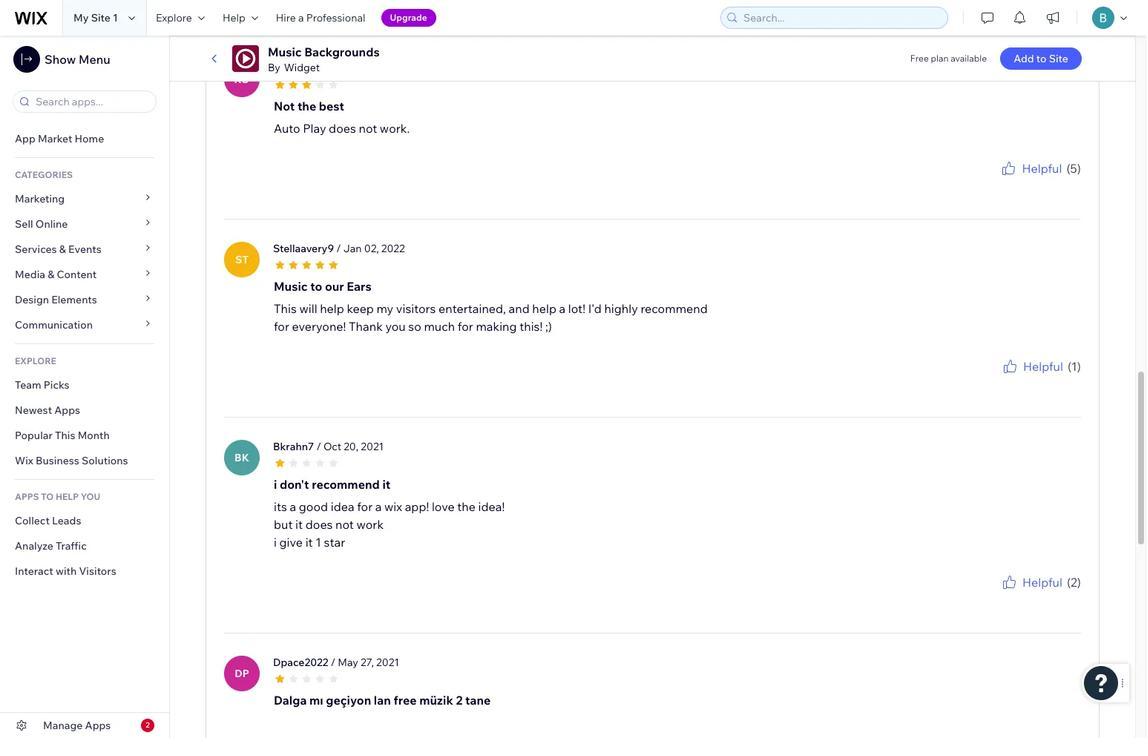 Task type: vqa. For each thing, say whether or not it's contained in the screenshot.
search for tools, apps, help & more... field
no



Task type: describe. For each thing, give the bounding box(es) containing it.
music for music backgrounds by widget
[[268, 45, 302, 59]]

marketing
[[15, 192, 65, 206]]

manage apps
[[43, 719, 111, 733]]

categories
[[15, 169, 73, 180]]

a inside music to our ears this will help keep my visitors entertained, and help a lot! i'd highly recommend for everyone! thank you so much for making this! ;)
[[559, 301, 566, 316]]

free
[[911, 53, 929, 64]]

our
[[325, 279, 344, 294]]

recommend inside i don't recommend it its a good idea for a wix app! love the idea! but it does not work i give it 1 star
[[312, 477, 380, 492]]

market
[[38, 132, 72, 146]]

1 inside i don't recommend it its a good idea for a wix app! love the idea! but it does not work i give it 1 star
[[316, 535, 321, 550]]

design
[[15, 293, 49, 307]]

its
[[274, 499, 287, 514]]

does inside i don't recommend it its a good idea for a wix app! love the idea! but it does not work i give it 1 star
[[306, 517, 333, 532]]

show menu
[[45, 52, 110, 67]]

(1)
[[1068, 359, 1082, 374]]

02,
[[364, 242, 379, 255]]

don't
[[280, 477, 309, 492]]

traffic
[[56, 540, 87, 553]]

business
[[36, 454, 79, 468]]

apps
[[15, 491, 39, 503]]

music backgrounds by widget
[[268, 45, 380, 74]]

hire
[[276, 11, 296, 24]]

music to our ears this will help keep my visitors entertained, and help a lot! i'd highly recommend for everyone! thank you so much for making this! ;)
[[274, 279, 708, 334]]

Search... field
[[739, 7, 944, 28]]

wix
[[15, 454, 33, 468]]

music for music to our ears this will help keep my visitors entertained, and help a lot! i'd highly recommend for everyone! thank you so much for making this! ;)
[[274, 279, 308, 294]]

add to site
[[1014, 52, 1069, 65]]

Search apps... field
[[31, 91, 151, 112]]

interact with visitors
[[15, 565, 116, 578]]

love
[[432, 499, 455, 514]]

much
[[424, 319, 455, 334]]

backgrounds
[[304, 45, 380, 59]]

you for (1)
[[991, 376, 1007, 387]]

so
[[409, 319, 422, 334]]

manage
[[43, 719, 83, 733]]

dpace2022
[[273, 656, 328, 669]]

2 help from the left
[[533, 301, 557, 316]]

site inside "button"
[[1049, 52, 1069, 65]]

wix
[[385, 499, 402, 514]]

design elements link
[[0, 287, 169, 313]]

my
[[377, 301, 394, 316]]

you for (2)
[[991, 592, 1007, 603]]

picks
[[44, 379, 70, 392]]

content
[[57, 268, 97, 281]]

helpful for (5)
[[1023, 161, 1063, 176]]

2022
[[381, 242, 405, 255]]

i'd
[[588, 301, 602, 316]]

events
[[68, 243, 102, 256]]

dp
[[235, 667, 249, 681]]

auto
[[274, 121, 300, 136]]

thank you for your feedback for (1)
[[964, 376, 1082, 387]]

lan
[[374, 693, 391, 708]]

to
[[41, 491, 54, 503]]

media & content
[[15, 268, 97, 281]]

& for content
[[48, 268, 54, 281]]

bkrahn7 / oct 20, 2021
[[273, 440, 384, 453]]

communication link
[[0, 313, 169, 338]]

leads
[[52, 514, 81, 528]]

1 i from the top
[[274, 477, 277, 492]]

interact with visitors link
[[0, 559, 169, 584]]

1 help from the left
[[320, 301, 344, 316]]

helpful for (1)
[[1024, 359, 1064, 374]]

free plan available
[[911, 53, 987, 64]]

keep
[[347, 301, 374, 316]]

my
[[73, 11, 89, 24]]

dalga
[[274, 693, 307, 708]]

available
[[951, 53, 987, 64]]

good
[[299, 499, 328, 514]]

1 vertical spatial it
[[296, 517, 303, 532]]

konzertreihe-tannenh
[[273, 61, 380, 75]]

konzertreihe-
[[273, 61, 339, 75]]

(2)
[[1067, 575, 1082, 590]]

/ for our
[[336, 242, 341, 255]]

not inside not the best auto play does not work.
[[359, 121, 377, 136]]

a right hire
[[298, 11, 304, 24]]

thank for (1)
[[964, 376, 989, 387]]

stellaavery9 / jan 02, 2022
[[273, 242, 405, 255]]

show menu button
[[13, 46, 110, 73]]

team picks link
[[0, 373, 169, 398]]

mı
[[310, 693, 323, 708]]

play
[[303, 121, 326, 136]]

2 i from the top
[[274, 535, 277, 550]]

müzik
[[420, 693, 453, 708]]

0 vertical spatial 2
[[456, 693, 463, 708]]

star
[[324, 535, 345, 550]]

analyze
[[15, 540, 53, 553]]

thank you for your feedback for (2)
[[964, 592, 1082, 603]]

upgrade button
[[381, 9, 436, 27]]

collect leads link
[[0, 509, 169, 534]]

collect
[[15, 514, 50, 528]]

with
[[56, 565, 77, 578]]

this inside music to our ears this will help keep my visitors entertained, and help a lot! i'd highly recommend for everyone! thank you so much for making this! ;)
[[274, 301, 297, 316]]

team picks
[[15, 379, 70, 392]]

2021 for dpace2022 / may 27, 2021
[[376, 656, 399, 669]]

services & events link
[[0, 237, 169, 262]]

visitors
[[79, 565, 116, 578]]

online
[[35, 218, 68, 231]]

not
[[274, 99, 295, 113]]

apps for newest apps
[[54, 404, 80, 417]]

2 vertical spatial it
[[306, 535, 313, 550]]

idea
[[331, 499, 355, 514]]

thank you for your feedback for (5)
[[964, 177, 1082, 188]]

menu
[[79, 52, 110, 67]]

analyze traffic link
[[0, 534, 169, 559]]

helpful button for (1)
[[1001, 358, 1064, 376]]

work.
[[380, 121, 410, 136]]

to for add
[[1037, 52, 1047, 65]]

help button
[[214, 0, 267, 36]]



Task type: locate. For each thing, give the bounding box(es) containing it.
visitors
[[396, 301, 436, 316]]

a left the wix
[[375, 499, 382, 514]]

site right the add
[[1049, 52, 1069, 65]]

/ left may
[[331, 656, 336, 669]]

2 inside the 'sidebar' element
[[146, 721, 150, 730]]

0 vertical spatial music
[[268, 45, 302, 59]]

explore
[[15, 356, 56, 367]]

2 horizontal spatial it
[[383, 477, 391, 492]]

1 horizontal spatial /
[[331, 656, 336, 669]]

0 vertical spatial 2021
[[361, 440, 384, 453]]

/ left "oct"
[[317, 440, 321, 453]]

thank inside music to our ears this will help keep my visitors entertained, and help a lot! i'd highly recommend for everyone! thank you so much for making this! ;)
[[349, 319, 383, 334]]

recommend up idea
[[312, 477, 380, 492]]

thank for (2)
[[964, 592, 989, 603]]

1 horizontal spatial not
[[359, 121, 377, 136]]

& left events
[[59, 243, 66, 256]]

everyone!
[[292, 319, 346, 334]]

oct
[[324, 440, 342, 453]]

1 left star
[[316, 535, 321, 550]]

it right but
[[296, 517, 303, 532]]

recommend
[[641, 301, 708, 316], [312, 477, 380, 492]]

and
[[509, 301, 530, 316]]

services
[[15, 243, 57, 256]]

for
[[1009, 177, 1020, 188], [274, 319, 290, 334], [458, 319, 473, 334], [1009, 376, 1020, 387], [357, 499, 373, 514], [1009, 592, 1020, 603]]

does
[[329, 121, 356, 136], [306, 517, 333, 532]]

1 horizontal spatial the
[[457, 499, 476, 514]]

professional
[[306, 11, 366, 24]]

does down the good on the left bottom of page
[[306, 517, 333, 532]]

0 horizontal spatial to
[[310, 279, 322, 294]]

2021 right 20,
[[361, 440, 384, 453]]

not left work.
[[359, 121, 377, 136]]

2 vertical spatial thank you for your feedback
[[964, 592, 1082, 603]]

app market home link
[[0, 126, 169, 151]]

0 vertical spatial feedback
[[1043, 177, 1082, 188]]

music backgrounds logo image
[[232, 45, 259, 72]]

2 right manage apps
[[146, 721, 150, 730]]

0 horizontal spatial it
[[296, 517, 303, 532]]

apps right manage
[[85, 719, 111, 733]]

add to site button
[[1001, 48, 1082, 70]]

thank for (5)
[[964, 177, 989, 188]]

to inside music to our ears this will help keep my visitors entertained, and help a lot! i'd highly recommend for everyone! thank you so much for making this! ;)
[[310, 279, 322, 294]]

thank you for your feedback down (2)
[[964, 592, 1082, 603]]

media & content link
[[0, 262, 169, 287]]

it right give
[[306, 535, 313, 550]]

plan
[[931, 53, 949, 64]]

free
[[394, 693, 417, 708]]

2021 for bkrahn7 / oct 20, 2021
[[361, 440, 384, 453]]

by
[[268, 61, 280, 74]]

2021 right 27, in the left bottom of the page
[[376, 656, 399, 669]]

feedback down (5)
[[1043, 177, 1082, 188]]

3 your from the top
[[1022, 592, 1041, 603]]

music inside music to our ears this will help keep my visitors entertained, and help a lot! i'd highly recommend for everyone! thank you so much for making this! ;)
[[274, 279, 308, 294]]

music up by
[[268, 45, 302, 59]]

0 horizontal spatial this
[[55, 429, 75, 442]]

dpace2022 / may 27, 2021
[[273, 656, 399, 669]]

1 vertical spatial music
[[274, 279, 308, 294]]

0 horizontal spatial apps
[[54, 404, 80, 417]]

the right not
[[298, 99, 316, 113]]

sell
[[15, 218, 33, 231]]

newest apps
[[15, 404, 80, 417]]

it up the wix
[[383, 477, 391, 492]]

sell online
[[15, 218, 68, 231]]

bk
[[235, 451, 249, 465]]

collect leads
[[15, 514, 81, 528]]

my site 1
[[73, 11, 118, 24]]

0 vertical spatial does
[[329, 121, 356, 136]]

feedback
[[1043, 177, 1082, 188], [1043, 376, 1082, 387], [1043, 592, 1082, 603]]

2 horizontal spatial /
[[336, 242, 341, 255]]

apps to help you
[[15, 491, 100, 503]]

0 vertical spatial recommend
[[641, 301, 708, 316]]

help up ;)
[[533, 301, 557, 316]]

i don't recommend it its a good idea for a wix app! love the idea! but it does not work i give it 1 star
[[274, 477, 505, 550]]

1 vertical spatial /
[[317, 440, 321, 453]]

not
[[359, 121, 377, 136], [336, 517, 354, 532]]

to left our
[[310, 279, 322, 294]]

0 horizontal spatial 2
[[146, 721, 150, 730]]

2021
[[361, 440, 384, 453], [376, 656, 399, 669]]

stellaavery9
[[273, 242, 334, 255]]

i
[[274, 477, 277, 492], [274, 535, 277, 550]]

27,
[[361, 656, 374, 669]]

0 horizontal spatial 1
[[113, 11, 118, 24]]

0 horizontal spatial recommend
[[312, 477, 380, 492]]

dalga mı geçiyon lan free müzik 2 tane
[[274, 693, 491, 708]]

0 vertical spatial it
[[383, 477, 391, 492]]

you inside music to our ears this will help keep my visitors entertained, and help a lot! i'd highly recommend for everyone! thank you so much for making this! ;)
[[386, 319, 406, 334]]

making
[[476, 319, 517, 334]]

1 vertical spatial 2021
[[376, 656, 399, 669]]

20,
[[344, 440, 359, 453]]

jan
[[344, 242, 362, 255]]

does down best
[[329, 121, 356, 136]]

feedback down (1)
[[1043, 376, 1082, 387]]

helpful left (2)
[[1023, 575, 1063, 590]]

0 vertical spatial helpful button
[[1000, 159, 1063, 177]]

idea!
[[478, 499, 505, 514]]

1 vertical spatial recommend
[[312, 477, 380, 492]]

popular
[[15, 429, 53, 442]]

your for (2)
[[1022, 592, 1041, 603]]

solutions
[[82, 454, 128, 468]]

entertained,
[[439, 301, 506, 316]]

apps for manage apps
[[85, 719, 111, 733]]

does inside not the best auto play does not work.
[[329, 121, 356, 136]]

1 horizontal spatial 2
[[456, 693, 463, 708]]

1 horizontal spatial to
[[1037, 52, 1047, 65]]

0 vertical spatial thank you for your feedback
[[964, 177, 1082, 188]]

1 vertical spatial thank you for your feedback
[[964, 376, 1082, 387]]

newest apps link
[[0, 398, 169, 423]]

0 vertical spatial site
[[91, 11, 111, 24]]

2 vertical spatial helpful
[[1023, 575, 1063, 590]]

0 vertical spatial this
[[274, 301, 297, 316]]

0 horizontal spatial site
[[91, 11, 111, 24]]

show
[[45, 52, 76, 67]]

recommend right highly
[[641, 301, 708, 316]]

thank you for your feedback down (1)
[[964, 376, 1082, 387]]

1 vertical spatial your
[[1022, 376, 1041, 387]]

1 vertical spatial 1
[[316, 535, 321, 550]]

& right media
[[48, 268, 54, 281]]

1 vertical spatial this
[[55, 429, 75, 442]]

popular this month
[[15, 429, 110, 442]]

&
[[59, 243, 66, 256], [48, 268, 54, 281]]

site right my
[[91, 11, 111, 24]]

1 horizontal spatial 1
[[316, 535, 321, 550]]

2 vertical spatial helpful button
[[1001, 574, 1063, 592]]

3 thank you for your feedback from the top
[[964, 592, 1082, 603]]

tannenh
[[339, 61, 380, 75]]

helpful button for (2)
[[1001, 574, 1063, 592]]

i left the don't
[[274, 477, 277, 492]]

1 horizontal spatial site
[[1049, 52, 1069, 65]]

1 vertical spatial to
[[310, 279, 322, 294]]

1 vertical spatial helpful button
[[1001, 358, 1064, 376]]

0 vertical spatial &
[[59, 243, 66, 256]]

to inside the add to site "button"
[[1037, 52, 1047, 65]]

2 left the tane
[[456, 693, 463, 708]]

the
[[298, 99, 316, 113], [457, 499, 476, 514]]

2 thank you for your feedback from the top
[[964, 376, 1082, 387]]

1 vertical spatial the
[[457, 499, 476, 514]]

1 vertical spatial apps
[[85, 719, 111, 733]]

1 right my
[[113, 11, 118, 24]]

2 vertical spatial /
[[331, 656, 336, 669]]

helpful button left (1)
[[1001, 358, 1064, 376]]

app market home
[[15, 132, 104, 146]]

feedback down (2)
[[1043, 592, 1082, 603]]

app
[[15, 132, 36, 146]]

1 your from the top
[[1022, 177, 1041, 188]]

1 vertical spatial not
[[336, 517, 354, 532]]

1 horizontal spatial &
[[59, 243, 66, 256]]

will
[[299, 301, 317, 316]]

i left give
[[274, 535, 277, 550]]

1 vertical spatial i
[[274, 535, 277, 550]]

2 feedback from the top
[[1043, 376, 1082, 387]]

help
[[56, 491, 79, 503]]

explore
[[156, 11, 192, 24]]

design elements
[[15, 293, 97, 307]]

feedback for (5)
[[1043, 177, 1082, 188]]

helpful for (2)
[[1023, 575, 1063, 590]]

1 vertical spatial site
[[1049, 52, 1069, 65]]

0 vertical spatial i
[[274, 477, 277, 492]]

add
[[1014, 52, 1035, 65]]

recommend inside music to our ears this will help keep my visitors entertained, and help a lot! i'd highly recommend for everyone! thank you so much for making this! ;)
[[641, 301, 708, 316]]

the inside i don't recommend it its a good idea for a wix app! love the idea! but it does not work i give it 1 star
[[457, 499, 476, 514]]

2 your from the top
[[1022, 376, 1041, 387]]

0 vertical spatial to
[[1037, 52, 1047, 65]]

month
[[78, 429, 110, 442]]

you
[[991, 177, 1007, 188], [386, 319, 406, 334], [991, 376, 1007, 387], [991, 592, 1007, 603]]

& for events
[[59, 243, 66, 256]]

you for (5)
[[991, 177, 1007, 188]]

your for (5)
[[1022, 177, 1041, 188]]

your for (1)
[[1022, 376, 1041, 387]]

a left lot!
[[559, 301, 566, 316]]

1 horizontal spatial recommend
[[641, 301, 708, 316]]

upgrade
[[390, 12, 427, 23]]

music inside music backgrounds by widget
[[268, 45, 302, 59]]

0 horizontal spatial the
[[298, 99, 316, 113]]

1 horizontal spatial this
[[274, 301, 297, 316]]

hire a professional link
[[267, 0, 375, 36]]

newest
[[15, 404, 52, 417]]

helpful button left (2)
[[1001, 574, 1063, 592]]

1 vertical spatial does
[[306, 517, 333, 532]]

the inside not the best auto play does not work.
[[298, 99, 316, 113]]

1 vertical spatial helpful
[[1024, 359, 1064, 374]]

this up wix business solutions
[[55, 429, 75, 442]]

team
[[15, 379, 41, 392]]

1 vertical spatial &
[[48, 268, 54, 281]]

wix business solutions
[[15, 454, 128, 468]]

a right "its"
[[290, 499, 296, 514]]

0 vertical spatial apps
[[54, 404, 80, 417]]

give
[[280, 535, 303, 550]]

1 thank you for your feedback from the top
[[964, 177, 1082, 188]]

this!
[[520, 319, 543, 334]]

not down idea
[[336, 517, 354, 532]]

to right the add
[[1037, 52, 1047, 65]]

1
[[113, 11, 118, 24], [316, 535, 321, 550]]

the right love at the bottom of the page
[[457, 499, 476, 514]]

0 horizontal spatial /
[[317, 440, 321, 453]]

help up everyone!
[[320, 301, 344, 316]]

helpful left (5)
[[1023, 161, 1063, 176]]

0 vertical spatial helpful
[[1023, 161, 1063, 176]]

this inside the 'sidebar' element
[[55, 429, 75, 442]]

1 feedback from the top
[[1043, 177, 1082, 188]]

0 vertical spatial the
[[298, 99, 316, 113]]

sidebar element
[[0, 36, 170, 739]]

this left 'will'
[[274, 301, 297, 316]]

apps up "popular this month"
[[54, 404, 80, 417]]

help
[[320, 301, 344, 316], [533, 301, 557, 316]]

0 horizontal spatial &
[[48, 268, 54, 281]]

0 horizontal spatial help
[[320, 301, 344, 316]]

thank you for your feedback down (5)
[[964, 177, 1082, 188]]

feedback for (1)
[[1043, 376, 1082, 387]]

0 vertical spatial not
[[359, 121, 377, 136]]

/ for recommend
[[317, 440, 321, 453]]

/ left jan at the left top
[[336, 242, 341, 255]]

1 horizontal spatial it
[[306, 535, 313, 550]]

music up 'will'
[[274, 279, 308, 294]]

0 vertical spatial your
[[1022, 177, 1041, 188]]

0 horizontal spatial not
[[336, 517, 354, 532]]

not inside i don't recommend it its a good idea for a wix app! love the idea! but it does not work i give it 1 star
[[336, 517, 354, 532]]

helpful button left (5)
[[1000, 159, 1063, 177]]

to for music
[[310, 279, 322, 294]]

(5)
[[1067, 161, 1082, 176]]

for inside i don't recommend it its a good idea for a wix app! love the idea! but it does not work i give it 1 star
[[357, 499, 373, 514]]

1 horizontal spatial apps
[[85, 719, 111, 733]]

feedback for (2)
[[1043, 592, 1082, 603]]

helpful left (1)
[[1024, 359, 1064, 374]]

thank
[[964, 177, 989, 188], [349, 319, 383, 334], [964, 376, 989, 387], [964, 592, 989, 603]]

0 vertical spatial /
[[336, 242, 341, 255]]

helpful button for (5)
[[1000, 159, 1063, 177]]

to
[[1037, 52, 1047, 65], [310, 279, 322, 294]]

work
[[357, 517, 384, 532]]

2 vertical spatial feedback
[[1043, 592, 1082, 603]]

1 horizontal spatial help
[[533, 301, 557, 316]]

;)
[[546, 319, 552, 334]]

communication
[[15, 318, 95, 332]]

1 vertical spatial 2
[[146, 721, 150, 730]]

2 vertical spatial your
[[1022, 592, 1041, 603]]

1 vertical spatial feedback
[[1043, 376, 1082, 387]]

3 feedback from the top
[[1043, 592, 1082, 603]]

0 vertical spatial 1
[[113, 11, 118, 24]]



